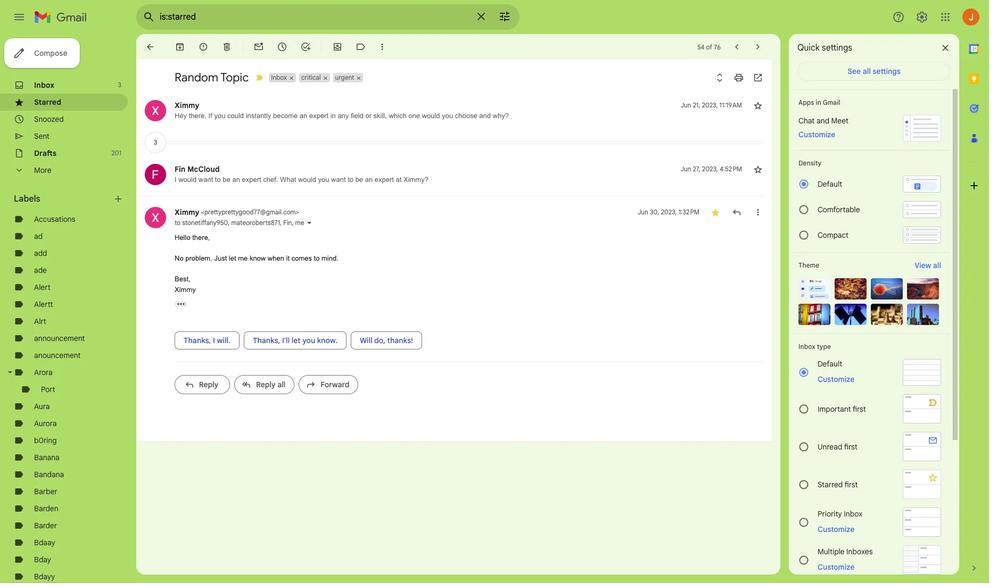 Task type: describe. For each thing, give the bounding box(es) containing it.
show trimmed content image
[[175, 301, 187, 307]]

theme element
[[799, 260, 820, 271]]

3 inside labels navigation
[[118, 81, 121, 89]]

3 inside dropdown button
[[154, 138, 157, 146]]

ade
[[34, 266, 47, 275]]

jun 27, 2023, 4:52 pm cell
[[681, 164, 742, 175]]

2023, for ximmy
[[702, 101, 718, 109]]

search mail image
[[140, 7, 159, 27]]

prettyprettygood77@gmail.com
[[204, 208, 296, 216]]

know
[[250, 255, 266, 263]]

ade link
[[34, 266, 47, 275]]

barber link
[[34, 487, 57, 497]]

54 of 76
[[697, 43, 721, 51]]

to down mccloud
[[215, 176, 221, 184]]

starred for starred link
[[34, 97, 61, 107]]

announcement
[[34, 334, 85, 343]]

alrt link
[[34, 317, 46, 326]]

all for reply
[[278, 380, 286, 390]]

barden
[[34, 504, 58, 514]]

reply link
[[175, 375, 230, 395]]

1 default from the top
[[818, 179, 843, 189]]

or
[[366, 112, 372, 120]]

will
[[360, 336, 372, 346]]

barden link
[[34, 504, 58, 514]]

thanks, i will.
[[184, 336, 231, 346]]

no
[[175, 255, 184, 263]]

ximmy for ximmy < prettyprettygood77@gmail.com >
[[175, 208, 200, 217]]

apps
[[799, 99, 814, 106]]

starred link
[[34, 97, 61, 107]]

gmail image
[[34, 6, 92, 28]]

urgent
[[335, 73, 354, 81]]

accusations
[[34, 215, 75, 224]]

critical button
[[299, 73, 322, 83]]

multiple
[[818, 547, 845, 557]]

best,
[[175, 275, 190, 283]]

bday
[[34, 555, 51, 565]]

0 horizontal spatial fin
[[175, 165, 185, 174]]

critical
[[301, 73, 321, 81]]

1 horizontal spatial would
[[298, 176, 316, 184]]

1 horizontal spatial me
[[295, 219, 304, 227]]

all for see
[[863, 67, 871, 76]]

1 vertical spatial me
[[238, 255, 248, 263]]

more button
[[0, 162, 128, 179]]

aurora link
[[34, 419, 57, 429]]

comes
[[292, 255, 312, 263]]

inbox link
[[34, 80, 54, 90]]

accusations link
[[34, 215, 75, 224]]

27,
[[693, 165, 701, 173]]

snooze image
[[277, 42, 288, 52]]

compose
[[34, 48, 67, 58]]

jun for ximmy
[[681, 101, 691, 109]]

quick
[[798, 43, 820, 53]]

let inside button
[[292, 336, 301, 346]]

add
[[34, 249, 47, 258]]

customize inside 'chat and meet customize'
[[799, 130, 836, 140]]

thanks, for thanks, i will.
[[184, 336, 211, 346]]

choose
[[455, 112, 477, 120]]

1 horizontal spatial an
[[300, 112, 307, 120]]

jun 30, 2023, 1:32 pm cell
[[638, 207, 700, 218]]

meet
[[832, 116, 849, 126]]

30,
[[650, 208, 659, 216]]

to up hello
[[175, 219, 181, 227]]

theme
[[799, 261, 820, 269]]

when
[[268, 255, 284, 263]]

compact
[[818, 231, 849, 240]]

1 want from the left
[[199, 176, 213, 184]]

display density element
[[799, 159, 941, 167]]

alertt
[[34, 300, 53, 309]]

unread
[[818, 442, 843, 452]]

3 ximmy from the top
[[175, 286, 196, 294]]

why?
[[493, 112, 509, 120]]

Search mail text field
[[160, 12, 469, 22]]

anouncement
[[34, 351, 81, 360]]

not starred image for fin mccloud
[[753, 164, 764, 175]]

there, for hello
[[192, 234, 210, 242]]

2 , from the left
[[280, 219, 282, 227]]

bdaay
[[34, 538, 55, 548]]

will do, thanks! button
[[351, 332, 422, 350]]

54
[[697, 43, 705, 51]]

move to inbox image
[[332, 42, 343, 52]]

mccloud
[[187, 165, 220, 174]]

forward link
[[299, 375, 359, 395]]

1 be from the left
[[223, 176, 230, 184]]

hello
[[175, 234, 190, 242]]

ximmy for ximmy
[[175, 101, 200, 110]]

starred first
[[818, 480, 858, 490]]

quick settings
[[798, 43, 853, 53]]

support image
[[892, 11, 905, 23]]

inbox for inbox type
[[799, 343, 816, 351]]

will do, thanks!
[[360, 336, 413, 346]]

3 button
[[145, 132, 166, 153]]

chat
[[799, 116, 815, 126]]

what
[[280, 176, 296, 184]]

labels heading
[[14, 194, 113, 204]]

1 vertical spatial fin
[[283, 219, 292, 227]]

banana link
[[34, 453, 60, 463]]

jun 21, 2023, 11:19 am
[[681, 101, 742, 109]]

reply all link
[[234, 375, 295, 395]]

first for starred first
[[845, 480, 858, 490]]

Starred checkbox
[[710, 207, 721, 218]]

to left at
[[348, 176, 354, 184]]

jun 27, 2023, 4:52 pm
[[681, 165, 742, 173]]

b0ring link
[[34, 436, 57, 446]]

76
[[714, 43, 721, 51]]

labels
[[14, 194, 40, 204]]

back to starred image
[[145, 42, 155, 52]]

customize button for multiple inboxes
[[812, 561, 861, 574]]

labels navigation
[[0, 34, 136, 584]]

arora
[[34, 368, 53, 378]]

fin mccloud
[[175, 165, 220, 174]]

2 default from the top
[[818, 359, 843, 369]]

will.
[[217, 336, 231, 346]]

customize for multiple inboxes
[[818, 563, 855, 572]]

0 horizontal spatial settings
[[822, 43, 853, 53]]

clear search image
[[471, 6, 492, 27]]

inbox button
[[269, 73, 288, 83]]

gmail
[[823, 99, 841, 106]]

jun 21, 2023, 11:19 am cell
[[681, 100, 742, 111]]

one
[[409, 112, 420, 120]]

Not starred checkbox
[[753, 100, 764, 111]]

forward
[[321, 380, 350, 390]]

reply for reply all
[[256, 380, 276, 390]]

which
[[389, 112, 407, 120]]

Not starred checkbox
[[753, 164, 764, 175]]

archive image
[[175, 42, 185, 52]]

i inside button
[[213, 336, 215, 346]]

add link
[[34, 249, 47, 258]]

compose button
[[4, 38, 80, 68]]

to left mind.
[[314, 255, 320, 263]]

newer image
[[732, 42, 742, 52]]

alert link
[[34, 283, 50, 292]]

2 vertical spatial 2023,
[[661, 208, 677, 216]]

view all button
[[909, 259, 948, 272]]

unread first
[[818, 442, 858, 452]]

you right the "if"
[[214, 112, 225, 120]]

bdayy link
[[34, 572, 55, 582]]

customize button for chat and meet
[[792, 128, 842, 141]]

inbox type
[[799, 343, 831, 351]]

thanks, i'll let you know.
[[253, 336, 338, 346]]



Task type: vqa. For each thing, say whether or not it's contained in the screenshot.
robinsongreg175@gmail.com
no



Task type: locate. For each thing, give the bounding box(es) containing it.
bandana
[[34, 470, 64, 480]]

1 vertical spatial 3
[[154, 138, 157, 146]]

1 horizontal spatial and
[[817, 116, 830, 126]]

reply down thanks, i will. at the bottom left of the page
[[199, 380, 218, 390]]

bandana link
[[34, 470, 64, 480]]

1 reply from the left
[[199, 380, 218, 390]]

0 vertical spatial starred
[[34, 97, 61, 107]]

list
[[136, 89, 764, 403]]

report spam image
[[198, 42, 209, 52]]

0 horizontal spatial all
[[278, 380, 286, 390]]

None search field
[[136, 4, 520, 30]]

be up "ximmy" cell
[[223, 176, 230, 184]]

let right i'll
[[292, 336, 301, 346]]

ximmy left <
[[175, 208, 200, 217]]

sent link
[[34, 132, 49, 141]]

and
[[479, 112, 491, 120], [817, 116, 830, 126]]

2 vertical spatial first
[[845, 480, 858, 490]]

all inside button
[[863, 67, 871, 76]]

2 horizontal spatial all
[[933, 261, 941, 271]]

0 vertical spatial default
[[818, 179, 843, 189]]

all right see
[[863, 67, 871, 76]]

starred
[[34, 97, 61, 107], [818, 480, 843, 490]]

an
[[300, 112, 307, 120], [232, 176, 240, 184], [365, 176, 373, 184]]

first
[[853, 404, 866, 414], [844, 442, 858, 452], [845, 480, 858, 490]]

jun for fin mccloud
[[681, 165, 691, 173]]

starred inside labels navigation
[[34, 97, 61, 107]]

1 vertical spatial all
[[933, 261, 941, 271]]

be
[[223, 176, 230, 184], [355, 176, 363, 184]]

0 horizontal spatial me
[[238, 255, 248, 263]]

port
[[41, 385, 55, 395]]

2 vertical spatial ximmy
[[175, 286, 196, 294]]

add to tasks image
[[300, 42, 311, 52]]

2023, right 30,
[[661, 208, 677, 216]]

0 vertical spatial settings
[[822, 43, 853, 53]]

default up comfortable
[[818, 179, 843, 189]]

not starred image for ximmy
[[753, 100, 764, 111]]

2 not starred image from the top
[[753, 164, 764, 175]]

aura link
[[34, 402, 50, 412]]

thanks, left i'll
[[253, 336, 280, 346]]

any
[[338, 112, 349, 120]]

customize
[[799, 130, 836, 140], [818, 375, 855, 384], [818, 525, 855, 534], [818, 563, 855, 572]]

jun left the 27,
[[681, 165, 691, 173]]

customize button for priority inbox
[[812, 523, 861, 536]]

an right become
[[300, 112, 307, 120]]

1 horizontal spatial thanks,
[[253, 336, 280, 346]]

an left at
[[365, 176, 373, 184]]

expert left at
[[375, 176, 394, 184]]

2023,
[[702, 101, 718, 109], [702, 165, 718, 173], [661, 208, 677, 216]]

0 vertical spatial 3
[[118, 81, 121, 89]]

0 horizontal spatial thanks,
[[184, 336, 211, 346]]

would down fin mccloud
[[178, 176, 197, 184]]

1 horizontal spatial 3
[[154, 138, 157, 146]]

inbox right priority
[[844, 509, 863, 519]]

reply all
[[256, 380, 286, 390]]

customize for priority inbox
[[818, 525, 855, 534]]

settings
[[822, 43, 853, 53], [873, 67, 901, 76]]

you left 'choose'
[[442, 112, 453, 120]]

anouncement link
[[34, 351, 81, 360]]

tab list
[[960, 34, 989, 545]]

let right just
[[229, 255, 236, 263]]

bdaay link
[[34, 538, 55, 548]]

mateoroberts871
[[231, 219, 280, 227]]

0 horizontal spatial let
[[229, 255, 236, 263]]

starred image
[[710, 207, 721, 218]]

there, for hey
[[189, 112, 207, 120]]

default down type
[[818, 359, 843, 369]]

and left the why?
[[479, 112, 491, 120]]

1 vertical spatial let
[[292, 336, 301, 346]]

0 horizontal spatial and
[[479, 112, 491, 120]]

and inside "list"
[[479, 112, 491, 120]]

all for view
[[933, 261, 941, 271]]

1 ximmy from the top
[[175, 101, 200, 110]]

ximmy up hey
[[175, 101, 200, 110]]

2 ximmy from the top
[[175, 208, 200, 217]]

expert left the any
[[309, 112, 329, 120]]

0 vertical spatial i
[[175, 176, 177, 184]]

1 horizontal spatial all
[[863, 67, 871, 76]]

would right one
[[422, 112, 440, 120]]

1 vertical spatial first
[[844, 442, 858, 452]]

2023, for fin mccloud
[[702, 165, 718, 173]]

want
[[199, 176, 213, 184], [331, 176, 346, 184]]

random topic
[[175, 70, 249, 85]]

3
[[118, 81, 121, 89], [154, 138, 157, 146]]

0 vertical spatial ximmy
[[175, 101, 200, 110]]

want right the what
[[331, 176, 346, 184]]

you left the know.
[[303, 336, 315, 346]]

1 vertical spatial not starred image
[[753, 164, 764, 175]]

settings inside button
[[873, 67, 901, 76]]

first right unread
[[844, 442, 858, 452]]

jun left 21,
[[681, 101, 691, 109]]

ximmy down best,
[[175, 286, 196, 294]]

1 horizontal spatial fin
[[283, 219, 292, 227]]

thanks, left will.
[[184, 336, 211, 346]]

would right the what
[[298, 176, 316, 184]]

0 horizontal spatial starred
[[34, 97, 61, 107]]

0 horizontal spatial would
[[178, 176, 197, 184]]

chat and meet customize
[[799, 116, 849, 140]]

1 horizontal spatial let
[[292, 336, 301, 346]]

could
[[227, 112, 244, 120]]

first up priority inbox
[[845, 480, 858, 490]]

fin left mccloud
[[175, 165, 185, 174]]

jun
[[681, 101, 691, 109], [681, 165, 691, 173], [638, 208, 648, 216]]

2 horizontal spatial an
[[365, 176, 373, 184]]

2 vertical spatial all
[[278, 380, 286, 390]]

bday link
[[34, 555, 51, 565]]

1 , from the left
[[228, 219, 230, 227]]

11:19 am
[[720, 101, 742, 109]]

mind.
[[322, 255, 339, 263]]

ximmy cell
[[175, 208, 299, 217]]

2 thanks, from the left
[[253, 336, 280, 346]]

become
[[273, 112, 298, 120]]

0 horizontal spatial an
[[232, 176, 240, 184]]

1 thanks, from the left
[[184, 336, 211, 346]]

instantly
[[246, 112, 271, 120]]

settings right quick
[[822, 43, 853, 53]]

there, down stonetiffany950
[[192, 234, 210, 242]]

chef.
[[263, 176, 278, 184]]

1 horizontal spatial i
[[213, 336, 215, 346]]

0 vertical spatial first
[[853, 404, 866, 414]]

0 vertical spatial in
[[816, 99, 822, 106]]

reply inside reply link
[[199, 380, 218, 390]]

drafts link
[[34, 149, 57, 158]]

thanks, i'll let you know. button
[[244, 332, 347, 350]]

ximmy?
[[404, 176, 429, 184]]

2023, right 21,
[[702, 101, 718, 109]]

2 horizontal spatial ,
[[292, 219, 294, 227]]

at
[[396, 176, 402, 184]]

ad link
[[34, 232, 43, 241]]

2 horizontal spatial expert
[[375, 176, 394, 184]]

0 horizontal spatial i
[[175, 176, 177, 184]]

thanks, i will. button
[[175, 332, 240, 350]]

quick settings element
[[798, 43, 853, 62]]

not starred image right 11:19 am
[[753, 100, 764, 111]]

0 vertical spatial all
[[863, 67, 871, 76]]

2 horizontal spatial would
[[422, 112, 440, 120]]

first right important
[[853, 404, 866, 414]]

0 horizontal spatial want
[[199, 176, 213, 184]]

main menu image
[[13, 11, 26, 23]]

thanks, for thanks, i'll let you know.
[[253, 336, 280, 346]]

0 horizontal spatial expert
[[242, 176, 261, 184]]

an up ximmy < prettyprettygood77@gmail.com >
[[232, 176, 240, 184]]

customize down multiple at bottom right
[[818, 563, 855, 572]]

arora link
[[34, 368, 53, 378]]

starred up snoozed
[[34, 97, 61, 107]]

1 horizontal spatial expert
[[309, 112, 329, 120]]

1 vertical spatial jun
[[681, 165, 691, 173]]

alert
[[34, 283, 50, 292]]

more
[[34, 166, 51, 175]]

comfortable
[[818, 205, 860, 215]]

2 reply from the left
[[256, 380, 276, 390]]

0 vertical spatial let
[[229, 255, 236, 263]]

announcement link
[[34, 334, 85, 343]]

barder link
[[34, 521, 57, 531]]

in left the any
[[330, 112, 336, 120]]

customize button down multiple at bottom right
[[812, 561, 861, 574]]

customize up important
[[818, 375, 855, 384]]

all inside button
[[933, 261, 941, 271]]

customize button down chat
[[792, 128, 842, 141]]

and right chat
[[817, 116, 830, 126]]

0 horizontal spatial 3
[[118, 81, 121, 89]]

banana
[[34, 453, 60, 463]]

inbox type element
[[799, 343, 941, 351]]

0 horizontal spatial reply
[[199, 380, 218, 390]]

1 vertical spatial starred
[[818, 480, 843, 490]]

2 vertical spatial jun
[[638, 208, 648, 216]]

thanks,
[[184, 336, 211, 346], [253, 336, 280, 346]]

0 horizontal spatial be
[[223, 176, 230, 184]]

2 be from the left
[[355, 176, 363, 184]]

0 horizontal spatial ,
[[228, 219, 230, 227]]

best, ximmy
[[175, 275, 196, 294]]

me left know
[[238, 255, 248, 263]]

sent
[[34, 132, 49, 141]]

settings right see
[[873, 67, 901, 76]]

0 horizontal spatial in
[[330, 112, 336, 120]]

0 vertical spatial 2023,
[[702, 101, 718, 109]]

settings image
[[916, 11, 929, 23]]

inbox for inbox button
[[271, 73, 287, 81]]

0 vertical spatial there,
[[189, 112, 207, 120]]

inbox for inbox link
[[34, 80, 54, 90]]

inbox inside inbox button
[[271, 73, 287, 81]]

labels image
[[356, 42, 366, 52]]

1 vertical spatial in
[[330, 112, 336, 120]]

>
[[296, 208, 299, 216]]

1 horizontal spatial in
[[816, 99, 822, 106]]

2023, right the 27,
[[702, 165, 718, 173]]

3 , from the left
[[292, 219, 294, 227]]

starred for starred first
[[818, 480, 843, 490]]

expert left chef.
[[242, 176, 261, 184]]

stonetiffany950
[[182, 219, 228, 227]]

customize button for default
[[812, 373, 861, 386]]

fin left show details 'icon'
[[283, 219, 292, 227]]

0 vertical spatial jun
[[681, 101, 691, 109]]

0 vertical spatial not starred image
[[753, 100, 764, 111]]

2 want from the left
[[331, 176, 346, 184]]

1:32 pm
[[679, 208, 700, 216]]

expert
[[309, 112, 329, 120], [242, 176, 261, 184], [375, 176, 394, 184]]

want down mccloud
[[199, 176, 213, 184]]

customize for default
[[818, 375, 855, 384]]

i down fin mccloud
[[175, 176, 177, 184]]

type
[[817, 343, 831, 351]]

1 horizontal spatial ,
[[280, 219, 282, 227]]

be left at
[[355, 176, 363, 184]]

inbox down snooze icon
[[271, 73, 287, 81]]

jun 30, 2023, 1:32 pm
[[638, 208, 700, 216]]

not starred image
[[753, 100, 764, 111], [753, 164, 764, 175]]

just
[[214, 255, 227, 263]]

1 horizontal spatial want
[[331, 176, 346, 184]]

i'll
[[282, 336, 290, 346]]

0 vertical spatial fin
[[175, 165, 185, 174]]

see all settings button
[[798, 62, 951, 81]]

customize down chat
[[799, 130, 836, 140]]

and inside 'chat and meet customize'
[[817, 116, 830, 126]]

customize button up important
[[812, 373, 861, 386]]

aurora
[[34, 419, 57, 429]]

me left show details 'icon'
[[295, 219, 304, 227]]

201
[[111, 149, 121, 157]]

inbox left type
[[799, 343, 816, 351]]

older image
[[753, 42, 764, 52]]

1 horizontal spatial starred
[[818, 480, 843, 490]]

ad
[[34, 232, 43, 241]]

<
[[201, 208, 204, 216]]

1 vertical spatial settings
[[873, 67, 901, 76]]

first for important first
[[853, 404, 866, 414]]

you inside button
[[303, 336, 315, 346]]

all down i'll
[[278, 380, 286, 390]]

1 vertical spatial ximmy
[[175, 208, 200, 217]]

barder
[[34, 521, 57, 531]]

barber
[[34, 487, 57, 497]]

1 not starred image from the top
[[753, 100, 764, 111]]

0 vertical spatial me
[[295, 219, 304, 227]]

show details image
[[306, 220, 313, 226]]

i left will.
[[213, 336, 215, 346]]

1 horizontal spatial be
[[355, 176, 363, 184]]

me
[[295, 219, 304, 227], [238, 255, 248, 263]]

starred up priority
[[818, 480, 843, 490]]

more image
[[377, 42, 388, 52]]

customize button down priority inbox
[[812, 523, 861, 536]]

apps in gmail
[[799, 99, 841, 106]]

1 vertical spatial 2023,
[[702, 165, 718, 173]]

multiple inboxes
[[818, 547, 873, 557]]

i would want to be an expert chef. what would you want to be an expert at ximmy?
[[175, 176, 429, 184]]

in right apps
[[816, 99, 822, 106]]

reply down the 'thanks, i'll let you know.' button
[[256, 380, 276, 390]]

jun left 30,
[[638, 208, 648, 216]]

see
[[848, 67, 861, 76]]

21,
[[693, 101, 700, 109]]

in
[[816, 99, 822, 106], [330, 112, 336, 120]]

port link
[[41, 385, 55, 395]]

1 vertical spatial i
[[213, 336, 215, 346]]

there, left the "if"
[[189, 112, 207, 120]]

1 vertical spatial there,
[[192, 234, 210, 242]]

1 horizontal spatial reply
[[256, 380, 276, 390]]

all right view
[[933, 261, 941, 271]]

reply for reply
[[199, 380, 218, 390]]

it
[[286, 255, 290, 263]]

i
[[175, 176, 177, 184], [213, 336, 215, 346]]

advanced search options image
[[494, 6, 515, 27]]

1 vertical spatial default
[[818, 359, 843, 369]]

list containing ximmy
[[136, 89, 764, 403]]

reply inside reply all link
[[256, 380, 276, 390]]

delete image
[[222, 42, 232, 52]]

if
[[209, 112, 212, 120]]

not starred image right 4:52 pm
[[753, 164, 764, 175]]

you right the what
[[318, 176, 329, 184]]

customize down priority inbox
[[818, 525, 855, 534]]

snoozed
[[34, 114, 64, 124]]

inbox up starred link
[[34, 80, 54, 90]]

first for unread first
[[844, 442, 858, 452]]

inbox inside labels navigation
[[34, 80, 54, 90]]

1 horizontal spatial settings
[[873, 67, 901, 76]]



